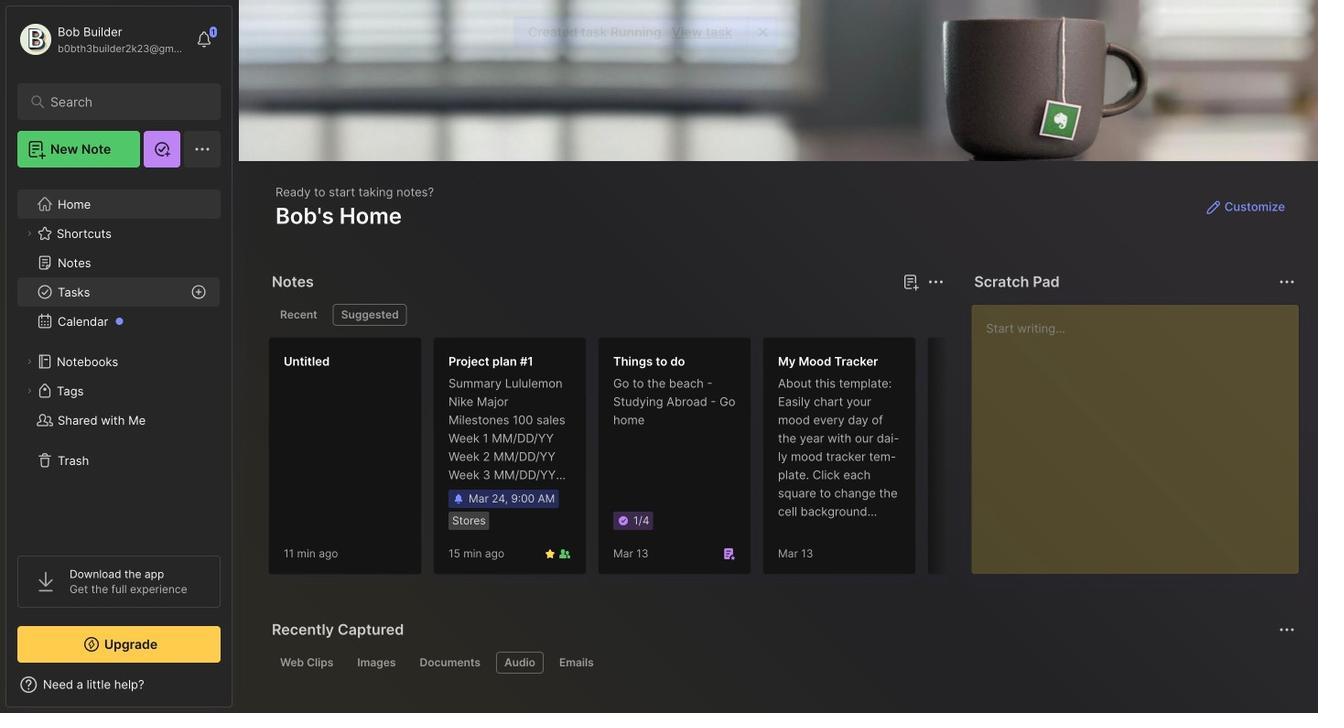 Task type: vqa. For each thing, say whether or not it's contained in the screenshot.
search field in Main element
yes



Task type: describe. For each thing, give the bounding box(es) containing it.
none search field inside main element
[[50, 91, 196, 113]]

expand tags image
[[24, 385, 35, 396]]

main element
[[0, 0, 238, 713]]

click to collapse image
[[231, 679, 245, 701]]

Search text field
[[50, 93, 196, 111]]

2 more actions field from the left
[[1274, 269, 1300, 295]]

more actions image for 2nd more actions field from the left
[[1276, 271, 1298, 293]]



Task type: locate. For each thing, give the bounding box(es) containing it.
1 more actions image from the left
[[925, 271, 947, 293]]

1 vertical spatial tab list
[[272, 652, 1293, 674]]

1 tab list from the top
[[272, 304, 941, 326]]

row group
[[268, 337, 1092, 586]]

0 vertical spatial tab list
[[272, 304, 941, 326]]

Start writing… text field
[[986, 305, 1298, 559]]

tree inside main element
[[6, 179, 232, 539]]

expand notebooks image
[[24, 356, 35, 367]]

More actions field
[[923, 269, 949, 295], [1274, 269, 1300, 295]]

tab
[[272, 304, 326, 326], [333, 304, 407, 326], [272, 652, 342, 674], [349, 652, 404, 674], [411, 652, 489, 674], [496, 652, 544, 674], [551, 652, 602, 674]]

tree
[[6, 179, 232, 539]]

None search field
[[50, 91, 196, 113]]

more actions image for 2nd more actions field from right
[[925, 271, 947, 293]]

1 horizontal spatial more actions field
[[1274, 269, 1300, 295]]

more actions image
[[925, 271, 947, 293], [1276, 271, 1298, 293]]

0 horizontal spatial more actions image
[[925, 271, 947, 293]]

1 more actions field from the left
[[923, 269, 949, 295]]

Account field
[[17, 21, 187, 58]]

tab list
[[272, 304, 941, 326], [272, 652, 1293, 674]]

WHAT'S NEW field
[[6, 670, 232, 699]]

2 tab list from the top
[[272, 652, 1293, 674]]

0 horizontal spatial more actions field
[[923, 269, 949, 295]]

1 horizontal spatial more actions image
[[1276, 271, 1298, 293]]

2 more actions image from the left
[[1276, 271, 1298, 293]]



